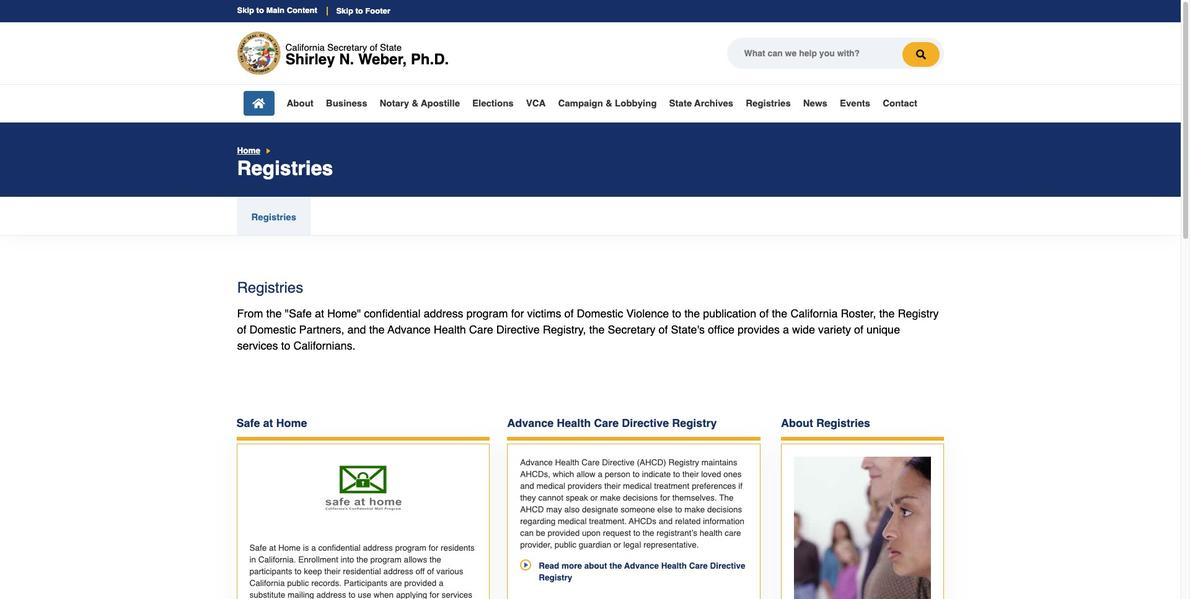 Task type: describe. For each thing, give the bounding box(es) containing it.
maintains
[[702, 459, 737, 468]]

about registries
[[781, 417, 870, 430]]

vca
[[526, 98, 546, 109]]

provider,
[[520, 541, 552, 550]]

the right registry,
[[589, 323, 605, 336]]

health inside from the "safe at home" confidential address program for victims of domestic violence to the publication of the california roster, the registry of domestic partners, and the advance health care directive registry, the secretary of state's office provides a wide variety of unique services to californians.
[[434, 323, 466, 336]]

someone
[[621, 506, 655, 515]]

1 vertical spatial decisions
[[707, 506, 742, 515]]

which
[[553, 470, 574, 480]]

their for advance health care directive (ahcd) registry maintains ahcds, which allow a person to indicate to their loved ones and medical providers their medical treatment preferences if they cannot speak or make decisions for themselves. the ahcd may also designate someone else to make decisions regarding medical treatment. ahcds and related information can be provided upon request to the registrant's health care provider, public guardian or legal representative.
[[604, 482, 621, 491]]

program for participants
[[395, 544, 426, 553]]

medical down also
[[558, 517, 587, 527]]

safe for safe at home
[[236, 417, 260, 430]]

public inside safe at home is a confidential address program for residents in california. enrollment into the program allows the participants to keep their residential address off of various california public records. participants are provided a substitute mailing address to use when applying for serv
[[287, 579, 309, 589]]

1 horizontal spatial state
[[669, 98, 692, 109]]

to left "use"
[[349, 591, 356, 600]]

designate
[[582, 506, 618, 515]]

information
[[703, 517, 744, 527]]

shirley n. weber, ph.d. banner
[[0, 0, 1181, 123]]

wide
[[792, 323, 815, 336]]

substitute
[[249, 591, 285, 600]]

the up various at the left bottom of page
[[429, 556, 441, 565]]

request
[[603, 529, 631, 539]]

legal
[[623, 541, 641, 550]]

address inside from the "safe at home" confidential address program for victims of domestic violence to the publication of the california roster, the registry of domestic partners, and the advance health care directive registry, the secretary of state's office provides a wide variety of unique services to californians.
[[424, 307, 463, 320]]

news link
[[803, 98, 827, 109]]

1 horizontal spatial make
[[684, 506, 705, 515]]

in
[[249, 556, 256, 565]]

care inside read more about the advance health care directive registry
[[689, 562, 708, 571]]

skip to main content link
[[237, 6, 317, 15]]

and inside from the "safe at home" confidential address program for victims of domestic violence to the publication of the california roster, the registry of domestic partners, and the advance health care directive registry, the secretary of state's office provides a wide variety of unique services to californians.
[[347, 323, 366, 336]]

read more about the advance health care directive registry
[[539, 562, 745, 583]]

footer
[[365, 6, 390, 16]]

health
[[700, 529, 722, 539]]

events link
[[840, 98, 870, 109]]

advance inside advance health care directive (ahcd) registry maintains ahcds, which allow a person to indicate to their loved ones and medical providers their medical treatment preferences if they cannot speak or make decisions for themselves. the ahcd may also designate someone else to make decisions regarding medical treatment. ahcds and related information can be provided upon request to the registrant's health care provider, public guardian or legal representative.
[[520, 459, 553, 468]]

registry inside read more about the advance health care directive registry
[[539, 574, 572, 583]]

the inside read more about the advance health care directive registry
[[609, 562, 622, 571]]

home registries
[[237, 146, 333, 180]]

business
[[326, 98, 367, 109]]

violence
[[626, 307, 669, 320]]

from
[[237, 307, 263, 320]]

lobbying
[[615, 98, 657, 109]]

keep
[[304, 568, 322, 577]]

confidential for home"
[[364, 307, 421, 320]]

& for lobbying
[[606, 98, 612, 109]]

a inside from the "safe at home" confidential address program for victims of domestic violence to the publication of the california roster, the registry of domestic partners, and the advance health care directive registry, the secretary of state's office provides a wide variety of unique services to californians.
[[783, 323, 789, 336]]

use
[[358, 591, 371, 600]]

directive inside from the "safe at home" confidential address program for victims of domestic violence to the publication of the california roster, the registry of domestic partners, and the advance health care directive registry, the secretary of state's office provides a wide variety of unique services to californians.
[[496, 323, 540, 336]]

notary & apostille
[[380, 98, 460, 109]]

0 horizontal spatial registries link
[[238, 197, 310, 235]]

registries inside shirley n. weber, ph.d. "banner"
[[746, 98, 791, 109]]

from the "safe at home" confidential address program for victims of domestic violence to the publication of the california roster, the registry of domestic partners, and the advance health care directive registry, the secretary of state's office provides a wide variety of unique services to californians.
[[237, 307, 939, 353]]

ahcds
[[629, 517, 656, 527]]

care
[[725, 529, 741, 539]]

the up provides
[[772, 307, 787, 320]]

participants
[[344, 579, 388, 589]]

main
[[266, 6, 285, 15]]

registries inside tab panel
[[237, 279, 303, 297]]

safe at home is a confidential address program for residents in california. enrollment into the program allows the participants to keep their residential address off of various california public records. participants are provided a substitute mailing address to use when applying for serv
[[249, 544, 475, 600]]

directive up the (ahcd)
[[622, 417, 669, 430]]

registries link inside shirley n. weber, ph.d. "banner"
[[746, 98, 791, 109]]

at for safe at home is a confidential address program for residents in california. enrollment into the program allows the participants to keep their residential address off of various california public records. participants are provided a substitute mailing address to use when applying for serv
[[269, 544, 276, 553]]

2 vertical spatial program
[[370, 556, 402, 565]]

provided inside advance health care directive (ahcd) registry maintains ahcds, which allow a person to indicate to their loved ones and medical providers their medical treatment preferences if they cannot speak or make decisions for themselves. the ahcd may also designate someone else to make decisions regarding medical treatment. ahcds and related information can be provided upon request to the registrant's health care provider, public guardian or legal representative.
[[548, 529, 580, 539]]

state archives link
[[669, 98, 733, 109]]

safe for safe at home is a confidential address program for residents in california. enrollment into the program allows the participants to keep their residential address off of various california public records. participants are provided a substitute mailing address to use when applying for serv
[[249, 544, 267, 553]]

of up registry,
[[564, 307, 574, 320]]

advance inside read more about the advance health care directive registry
[[624, 562, 659, 571]]

to left footer
[[355, 6, 363, 16]]

notary
[[380, 98, 409, 109]]

to up state's
[[672, 307, 681, 320]]

home for safe at home is a confidential address program for residents in california. enrollment into the program allows the participants to keep their residential address off of various california public records. participants are provided a substitute mailing address to use when applying for serv
[[278, 544, 301, 553]]

ahcd
[[520, 506, 544, 515]]

themselves.
[[672, 494, 717, 503]]

participants
[[249, 568, 292, 577]]

are
[[390, 579, 402, 589]]

office
[[708, 323, 734, 336]]

campaign & lobbying
[[558, 98, 657, 109]]

the right from
[[266, 307, 282, 320]]

menu inside shirley n. weber, ph.d. "banner"
[[243, 91, 917, 116]]

elections
[[472, 98, 514, 109]]

of down violence
[[659, 323, 668, 336]]

skip for skip to main content
[[237, 6, 254, 15]]

can
[[520, 529, 534, 539]]

a right is
[[311, 544, 316, 553]]

the great seal of the state of california image
[[237, 31, 280, 75]]

the right partners,
[[369, 323, 385, 336]]

archives
[[694, 98, 733, 109]]

about
[[584, 562, 607, 571]]

What can we help you with? text field
[[727, 38, 944, 69]]

ones
[[723, 470, 742, 480]]

at inside from the "safe at home" confidential address program for victims of domestic violence to the publication of the california roster, the registry of domestic partners, and the advance health care directive registry, the secretary of state's office provides a wide variety of unique services to californians.
[[315, 307, 324, 320]]

to left main
[[256, 6, 264, 15]]

skip-content element
[[237, 6, 944, 16]]

home link
[[237, 146, 260, 156]]

california inside safe at home is a confidential address program for residents in california. enrollment into the program allows the participants to keep their residential address off of various california public records. participants are provided a substitute mailing address to use when applying for serv
[[249, 579, 285, 589]]

guardian
[[579, 541, 611, 550]]

treatment.
[[589, 517, 627, 527]]

be
[[536, 529, 545, 539]]

the inside advance health care directive (ahcd) registry maintains ahcds, which allow a person to indicate to their loved ones and medical providers their medical treatment preferences if they cannot speak or make decisions for themselves. the ahcd may also designate someone else to make decisions regarding medical treatment. ahcds and related information can be provided upon request to the registrant's health care provider, public guardian or legal representative.
[[643, 529, 654, 539]]

about link
[[287, 98, 314, 109]]

allow
[[576, 470, 596, 480]]

the
[[719, 494, 734, 503]]

1 vertical spatial domestic
[[249, 323, 296, 336]]

directive inside advance health care directive (ahcd) registry maintains ahcds, which allow a person to indicate to their loved ones and medical providers their medical treatment preferences if they cannot speak or make decisions for themselves. the ahcd may also designate someone else to make decisions regarding medical treatment. ahcds and related information can be provided upon request to the registrant's health care provider, public guardian or legal representative.
[[602, 459, 635, 468]]

roster,
[[841, 307, 876, 320]]

for left the residents
[[429, 544, 438, 553]]

0 vertical spatial domestic
[[577, 307, 623, 320]]

californians.
[[293, 340, 356, 353]]

of down from
[[237, 323, 246, 336]]

care inside from the "safe at home" confidential address program for victims of domestic violence to the publication of the california roster, the registry of domestic partners, and the advance health care directive registry, the secretary of state's office provides a wide variety of unique services to californians.
[[469, 323, 493, 336]]

speak
[[566, 494, 588, 503]]

apostille
[[421, 98, 460, 109]]

registry up maintains
[[672, 417, 717, 430]]

residents
[[441, 544, 475, 553]]

registry inside from the "safe at home" confidential address program for victims of domestic violence to the publication of the california roster, the registry of domestic partners, and the advance health care directive registry, the secretary of state's office provides a wide variety of unique services to californians.
[[898, 307, 939, 320]]

0 horizontal spatial decisions
[[623, 494, 658, 503]]

advance health care directive (ahcd) registry maintains ahcds, which allow a person to indicate to their loved ones and medical providers their medical treatment preferences if they cannot speak or make decisions for themselves. the ahcd may also designate someone else to make decisions regarding medical treatment. ahcds and related information can be provided upon request to the registrant's health care provider, public guardian or legal representative.
[[520, 459, 744, 550]]

group of people image
[[794, 457, 931, 600]]

care inside advance health care directive (ahcd) registry maintains ahcds, which allow a person to indicate to their loved ones and medical providers their medical treatment preferences if they cannot speak or make decisions for themselves. the ahcd may also designate someone else to make decisions regarding medical treatment. ahcds and related information can be provided upon request to the registrant's health care provider, public guardian or legal representative.
[[582, 459, 600, 468]]

records.
[[311, 579, 342, 589]]

they
[[520, 494, 536, 503]]

provided inside safe at home is a confidential address program for residents in california. enrollment into the program allows the participants to keep their residential address off of various california public records. participants are provided a substitute mailing address to use when applying for serv
[[404, 579, 436, 589]]

person
[[605, 470, 630, 480]]

ahcds,
[[520, 470, 550, 480]]

read
[[539, 562, 559, 571]]

enrollment
[[298, 556, 338, 565]]

safe at home logo image
[[312, 457, 414, 524]]

loved
[[701, 470, 721, 480]]



Task type: locate. For each thing, give the bounding box(es) containing it.
2 vertical spatial california
[[249, 579, 285, 589]]

provides
[[738, 323, 780, 336]]

domestic up services
[[249, 323, 296, 336]]

0 vertical spatial and
[[347, 323, 366, 336]]

1 vertical spatial or
[[614, 541, 621, 550]]

1 horizontal spatial &
[[606, 98, 612, 109]]

for right applying
[[429, 591, 439, 600]]

0 vertical spatial decisions
[[623, 494, 658, 503]]

1 horizontal spatial decisions
[[707, 506, 742, 515]]

a right allow
[[598, 470, 602, 480]]

a left wide
[[783, 323, 789, 336]]

and
[[347, 323, 366, 336], [520, 482, 534, 491], [659, 517, 673, 527]]

for up else
[[660, 494, 670, 503]]

0 horizontal spatial public
[[287, 579, 309, 589]]

0 horizontal spatial california
[[249, 579, 285, 589]]

registries tab panel
[[237, 267, 944, 373]]

providers
[[568, 482, 602, 491]]

& for apostille
[[412, 98, 418, 109]]

their inside safe at home is a confidential address program for residents in california. enrollment into the program allows the participants to keep their residential address off of various california public records. participants are provided a substitute mailing address to use when applying for serv
[[324, 568, 341, 577]]

program left victims
[[466, 307, 508, 320]]

to right person at bottom right
[[633, 470, 640, 480]]

1 vertical spatial public
[[287, 579, 309, 589]]

ph.d.
[[411, 51, 449, 68]]

weber,
[[358, 51, 407, 68]]

home inside safe at home is a confidential address program for residents in california. enrollment into the program allows the participants to keep their residential address off of various california public records. participants are provided a substitute mailing address to use when applying for serv
[[278, 544, 301, 553]]

0 vertical spatial public
[[555, 541, 576, 550]]

1 vertical spatial at
[[263, 417, 273, 430]]

registries link down home registries
[[238, 197, 310, 235]]

registry up treatment
[[669, 459, 699, 468]]

0 horizontal spatial domestic
[[249, 323, 296, 336]]

their for safe at home is a confidential address program for residents in california. enrollment into the program allows the participants to keep their residential address off of various california public records. participants are provided a substitute mailing address to use when applying for serv
[[324, 568, 341, 577]]

0 vertical spatial safe
[[236, 417, 260, 430]]

1 horizontal spatial registries link
[[746, 98, 791, 109]]

1 horizontal spatial skip
[[336, 6, 353, 16]]

2 & from the left
[[606, 98, 612, 109]]

registry down read
[[539, 574, 572, 583]]

related
[[675, 517, 701, 527]]

n.
[[339, 51, 354, 68]]

their up records. at left
[[324, 568, 341, 577]]

0 horizontal spatial provided
[[404, 579, 436, 589]]

skip to footer link
[[336, 6, 390, 16]]

1 horizontal spatial and
[[520, 482, 534, 491]]

skip left main
[[237, 6, 254, 15]]

domestic up registry,
[[577, 307, 623, 320]]

applying
[[396, 591, 427, 600]]

partners,
[[299, 323, 344, 336]]

2 vertical spatial their
[[324, 568, 341, 577]]

state inside california secretary of state shirley n. weber, ph.d.
[[380, 42, 402, 53]]

of
[[370, 42, 377, 53], [564, 307, 574, 320], [759, 307, 769, 320], [237, 323, 246, 336], [659, 323, 668, 336], [854, 323, 863, 336], [427, 568, 434, 577]]

1 horizontal spatial california
[[285, 42, 325, 53]]

for inside from the "safe at home" confidential address program for victims of domestic violence to the publication of the california roster, the registry of domestic partners, and the advance health care directive registry, the secretary of state's office provides a wide variety of unique services to californians.
[[511, 307, 524, 320]]

of inside safe at home is a confidential address program for residents in california. enrollment into the program allows the participants to keep their residential address off of various california public records. participants are provided a substitute mailing address to use when applying for serv
[[427, 568, 434, 577]]

to right services
[[281, 340, 290, 353]]

content
[[287, 6, 317, 15]]

1 vertical spatial secretary
[[608, 323, 655, 336]]

0 horizontal spatial confidential
[[318, 544, 361, 553]]

when
[[374, 591, 394, 600]]

is
[[303, 544, 309, 553]]

about inside shirley n. weber, ph.d. "banner"
[[287, 98, 314, 109]]

confidential inside from the "safe at home" confidential address program for victims of domestic violence to the publication of the california roster, the registry of domestic partners, and the advance health care directive registry, the secretary of state's office provides a wide variety of unique services to californians.
[[364, 307, 421, 320]]

regarding
[[520, 517, 556, 527]]

indicate
[[642, 470, 671, 480]]

california.
[[258, 556, 296, 565]]

state archives
[[669, 98, 733, 109]]

0 horizontal spatial or
[[590, 494, 598, 503]]

health inside advance health care directive (ahcd) registry maintains ahcds, which allow a person to indicate to their loved ones and medical providers their medical treatment preferences if they cannot speak or make decisions for themselves. the ahcd may also designate someone else to make decisions regarding medical treatment. ahcds and related information can be provided upon request to the registrant's health care provider, public guardian or legal representative.
[[555, 459, 579, 468]]

registry inside advance health care directive (ahcd) registry maintains ahcds, which allow a person to indicate to their loved ones and medical providers their medical treatment preferences if they cannot speak or make decisions for themselves. the ahcd may also designate someone else to make decisions regarding medical treatment. ahcds and related information can be provided upon request to the registrant's health care provider, public guardian or legal representative.
[[669, 459, 699, 468]]

directive up person at bottom right
[[602, 459, 635, 468]]

the up state's
[[684, 307, 700, 320]]

0 vertical spatial about
[[287, 98, 314, 109]]

medical down indicate
[[623, 482, 652, 491]]

directive down victims
[[496, 323, 540, 336]]

for
[[511, 307, 524, 320], [660, 494, 670, 503], [429, 544, 438, 553], [429, 591, 439, 600]]

read more about the advance health care directive registry link
[[520, 561, 748, 584]]

home inside home registries
[[237, 146, 260, 156]]

the up the residential
[[356, 556, 368, 565]]

the up unique
[[879, 307, 895, 320]]

program up "are" in the bottom left of the page
[[370, 556, 402, 565]]

to up legal
[[633, 529, 640, 539]]

else
[[657, 506, 673, 515]]

secretary inside from the "safe at home" confidential address program for victims of domestic violence to the publication of the california roster, the registry of domestic partners, and the advance health care directive registry, the secretary of state's office provides a wide variety of unique services to californians.
[[608, 323, 655, 336]]

of inside california secretary of state shirley n. weber, ph.d.
[[370, 42, 377, 53]]

provided right be
[[548, 529, 580, 539]]

to
[[256, 6, 264, 15], [355, 6, 363, 16], [672, 307, 681, 320], [281, 340, 290, 353], [633, 470, 640, 480], [673, 470, 680, 480], [675, 506, 682, 515], [633, 529, 640, 539], [295, 568, 302, 577], [349, 591, 356, 600]]

shirley
[[285, 51, 335, 68]]

0 vertical spatial state
[[380, 42, 402, 53]]

of right the n. on the top of the page
[[370, 42, 377, 53]]

about inside registries main content
[[781, 417, 813, 430]]

confidential up the into
[[318, 544, 361, 553]]

the
[[266, 307, 282, 320], [684, 307, 700, 320], [772, 307, 787, 320], [879, 307, 895, 320], [369, 323, 385, 336], [589, 323, 605, 336], [643, 529, 654, 539], [356, 556, 368, 565], [429, 556, 441, 565], [609, 562, 622, 571]]

preferences
[[692, 482, 736, 491]]

services
[[237, 340, 278, 353]]

medical
[[536, 482, 565, 491], [623, 482, 652, 491], [558, 517, 587, 527]]

public inside advance health care directive (ahcd) registry maintains ahcds, which allow a person to indicate to their loved ones and medical providers their medical treatment preferences if they cannot speak or make decisions for themselves. the ahcd may also designate someone else to make decisions regarding medical treatment. ahcds and related information can be provided upon request to the registrant's health care provider, public guardian or legal representative.
[[555, 541, 576, 550]]

business link
[[326, 98, 367, 109]]

health inside read more about the advance health care directive registry
[[661, 562, 687, 571]]

variety
[[818, 323, 851, 336]]

representative.
[[643, 541, 699, 550]]

or down request
[[614, 541, 621, 550]]

and up they
[[520, 482, 534, 491]]

0 horizontal spatial their
[[324, 568, 341, 577]]

or up designate at the bottom of the page
[[590, 494, 598, 503]]

safe inside safe at home is a confidential address program for residents in california. enrollment into the program allows the participants to keep their residential address off of various california public records. participants are provided a substitute mailing address to use when applying for serv
[[249, 544, 267, 553]]

off
[[416, 568, 425, 577]]

and down else
[[659, 517, 673, 527]]

1 vertical spatial and
[[520, 482, 534, 491]]

at for safe at home
[[263, 417, 273, 430]]

provided down the "off"
[[404, 579, 436, 589]]

unique
[[867, 323, 900, 336]]

public up more
[[555, 541, 576, 550]]

state down footer
[[380, 42, 402, 53]]

program up the allows on the bottom left of page
[[395, 544, 426, 553]]

1 vertical spatial about
[[781, 417, 813, 430]]

0 vertical spatial california
[[285, 42, 325, 53]]

make
[[600, 494, 621, 503], [684, 506, 705, 515]]

california inside from the "safe at home" confidential address program for victims of domestic violence to the publication of the california roster, the registry of domestic partners, and the advance health care directive registry, the secretary of state's office provides a wide variety of unique services to californians.
[[791, 307, 838, 320]]

0 vertical spatial program
[[466, 307, 508, 320]]

1 vertical spatial registries link
[[238, 197, 310, 235]]

skip to main content
[[237, 6, 317, 15]]

at inside safe at home is a confidential address program for residents in california. enrollment into the program allows the participants to keep their residential address off of various california public records. participants are provided a substitute mailing address to use when applying for serv
[[269, 544, 276, 553]]

1 horizontal spatial public
[[555, 541, 576, 550]]

0 vertical spatial at
[[315, 307, 324, 320]]

their down person at bottom right
[[604, 482, 621, 491]]

menu containing about
[[243, 91, 917, 116]]

decisions up someone at the bottom right
[[623, 494, 658, 503]]

confidential right home"
[[364, 307, 421, 320]]

california up substitute
[[249, 579, 285, 589]]

1 vertical spatial program
[[395, 544, 426, 553]]

confidential for a
[[318, 544, 361, 553]]

2 horizontal spatial and
[[659, 517, 673, 527]]

0 vertical spatial home
[[237, 146, 260, 156]]

into
[[341, 556, 354, 565]]

domestic
[[577, 307, 623, 320], [249, 323, 296, 336]]

directive
[[496, 323, 540, 336], [622, 417, 669, 430], [602, 459, 635, 468], [710, 562, 745, 571]]

1 & from the left
[[412, 98, 418, 109]]

registry up unique
[[898, 307, 939, 320]]

to right else
[[675, 506, 682, 515]]

0 vertical spatial secretary
[[327, 42, 367, 53]]

0 vertical spatial registries link
[[746, 98, 791, 109]]

0 horizontal spatial &
[[412, 98, 418, 109]]

contact
[[883, 98, 917, 109]]

1 vertical spatial provided
[[404, 579, 436, 589]]

& right notary
[[412, 98, 418, 109]]

registry,
[[543, 323, 586, 336]]

campaign & lobbying link
[[558, 98, 657, 109]]

directive down care
[[710, 562, 745, 571]]

the right about
[[609, 562, 622, 571]]

(ahcd)
[[637, 459, 666, 468]]

the down ahcds
[[643, 529, 654, 539]]

0 horizontal spatial about
[[287, 98, 314, 109]]

vca link
[[526, 98, 546, 109]]

contact link
[[883, 98, 917, 109]]

program for directive
[[466, 307, 508, 320]]

registries main content
[[0, 197, 1181, 600]]

public up mailing
[[287, 579, 309, 589]]

more
[[562, 562, 582, 571]]

decisions up information
[[707, 506, 742, 515]]

about for about registries
[[781, 417, 813, 430]]

a down various at the left bottom of page
[[439, 579, 443, 589]]

of down roster,
[[854, 323, 863, 336]]

publication
[[703, 307, 756, 320]]

state left archives
[[669, 98, 692, 109]]

0 horizontal spatial and
[[347, 323, 366, 336]]

california inside california secretary of state shirley n. weber, ph.d.
[[285, 42, 325, 53]]

registries link left news
[[746, 98, 791, 109]]

confidential
[[364, 307, 421, 320], [318, 544, 361, 553]]

2 horizontal spatial their
[[682, 470, 699, 480]]

elections link
[[472, 98, 514, 109]]

skip for skip to footer
[[336, 6, 353, 16]]

directive inside read more about the advance health care directive registry
[[710, 562, 745, 571]]

0 horizontal spatial state
[[380, 42, 402, 53]]

secretary down skip to footer
[[327, 42, 367, 53]]

1 horizontal spatial their
[[604, 482, 621, 491]]

at
[[315, 307, 324, 320], [263, 417, 273, 430], [269, 544, 276, 553]]

2 vertical spatial at
[[269, 544, 276, 553]]

1 horizontal spatial provided
[[548, 529, 580, 539]]

make up designate at the bottom of the page
[[600, 494, 621, 503]]

provided
[[548, 529, 580, 539], [404, 579, 436, 589]]

confidential inside safe at home is a confidential address program for residents in california. enrollment into the program allows the participants to keep their residential address off of various california public records. participants are provided a substitute mailing address to use when applying for serv
[[318, 544, 361, 553]]

0 horizontal spatial skip
[[237, 6, 254, 15]]

advance
[[387, 323, 431, 336], [507, 417, 554, 430], [520, 459, 553, 468], [624, 562, 659, 571]]

secretary
[[327, 42, 367, 53], [608, 323, 655, 336]]

home for safe at home
[[276, 417, 307, 430]]

1 horizontal spatial about
[[781, 417, 813, 430]]

to up treatment
[[673, 470, 680, 480]]

program inside from the "safe at home" confidential address program for victims of domestic violence to the publication of the california roster, the registry of domestic partners, and the advance health care directive registry, the secretary of state's office provides a wide variety of unique services to californians.
[[466, 307, 508, 320]]

advance health care directive registry
[[507, 417, 717, 430]]

secretary down violence
[[608, 323, 655, 336]]

1 vertical spatial their
[[604, 482, 621, 491]]

upon
[[582, 529, 601, 539]]

menu
[[243, 91, 917, 116]]

1 horizontal spatial domestic
[[577, 307, 623, 320]]

california down content
[[285, 42, 325, 53]]

of up provides
[[759, 307, 769, 320]]

may
[[546, 506, 562, 515]]

also
[[564, 506, 580, 515]]

2 vertical spatial home
[[278, 544, 301, 553]]

advance inside from the "safe at home" confidential address program for victims of domestic violence to the publication of the california roster, the registry of domestic partners, and the advance health care directive registry, the secretary of state's office provides a wide variety of unique services to californians.
[[387, 323, 431, 336]]

make down themselves.
[[684, 506, 705, 515]]

1 vertical spatial make
[[684, 506, 705, 515]]

california secretary of state shirley n. weber, ph.d.
[[285, 42, 449, 68]]

0 horizontal spatial secretary
[[327, 42, 367, 53]]

1 horizontal spatial secretary
[[608, 323, 655, 336]]

1 horizontal spatial confidential
[[364, 307, 421, 320]]

skip to footer
[[336, 6, 390, 16]]

1 vertical spatial home
[[276, 417, 307, 430]]

decisions
[[623, 494, 658, 503], [707, 506, 742, 515]]

0 vertical spatial make
[[600, 494, 621, 503]]

0 horizontal spatial make
[[600, 494, 621, 503]]

residential
[[343, 568, 381, 577]]

for left victims
[[511, 307, 524, 320]]

about for "about" link
[[287, 98, 314, 109]]

secretary inside california secretary of state shirley n. weber, ph.d.
[[327, 42, 367, 53]]

care
[[469, 323, 493, 336], [594, 417, 619, 430], [582, 459, 600, 468], [689, 562, 708, 571]]

& left lobbying
[[606, 98, 612, 109]]

home
[[237, 146, 260, 156], [276, 417, 307, 430], [278, 544, 301, 553]]

0 vertical spatial provided
[[548, 529, 580, 539]]

1 vertical spatial safe
[[249, 544, 267, 553]]

0 vertical spatial their
[[682, 470, 699, 480]]

california up wide
[[791, 307, 838, 320]]

allows
[[404, 556, 427, 565]]

events
[[840, 98, 870, 109]]

0 vertical spatial confidential
[[364, 307, 421, 320]]

1 vertical spatial california
[[791, 307, 838, 320]]

1 vertical spatial confidential
[[318, 544, 361, 553]]

their left "loved"
[[682, 470, 699, 480]]

a inside advance health care directive (ahcd) registry maintains ahcds, which allow a person to indicate to their loved ones and medical providers their medical treatment preferences if they cannot speak or make decisions for themselves. the ahcd may also designate someone else to make decisions regarding medical treatment. ahcds and related information can be provided upon request to the registrant's health care provider, public guardian or legal representative.
[[598, 470, 602, 480]]

for inside advance health care directive (ahcd) registry maintains ahcds, which allow a person to indicate to their loved ones and medical providers their medical treatment preferences if they cannot speak or make decisions for themselves. the ahcd may also designate someone else to make decisions regarding medical treatment. ahcds and related information can be provided upon request to the registrant's health care provider, public guardian or legal representative.
[[660, 494, 670, 503]]

home"
[[327, 307, 361, 320]]

and down home"
[[347, 323, 366, 336]]

medical up cannot
[[536, 482, 565, 491]]

2 horizontal spatial california
[[791, 307, 838, 320]]

0 vertical spatial or
[[590, 494, 598, 503]]

campaign
[[558, 98, 603, 109]]

victims
[[527, 307, 561, 320]]

skip left footer
[[336, 6, 353, 16]]

their
[[682, 470, 699, 480], [604, 482, 621, 491], [324, 568, 341, 577]]

of right the "off"
[[427, 568, 434, 577]]

registry
[[898, 307, 939, 320], [672, 417, 717, 430], [669, 459, 699, 468], [539, 574, 572, 583]]

mailing
[[288, 591, 314, 600]]

to left "keep"
[[295, 568, 302, 577]]

various
[[436, 568, 463, 577]]

2 vertical spatial and
[[659, 517, 673, 527]]

registrant's
[[656, 529, 697, 539]]

1 vertical spatial state
[[669, 98, 692, 109]]

registries link
[[746, 98, 791, 109], [238, 197, 310, 235]]

1 horizontal spatial or
[[614, 541, 621, 550]]

"safe
[[285, 307, 312, 320]]



Task type: vqa. For each thing, say whether or not it's contained in the screenshot.
345-
no



